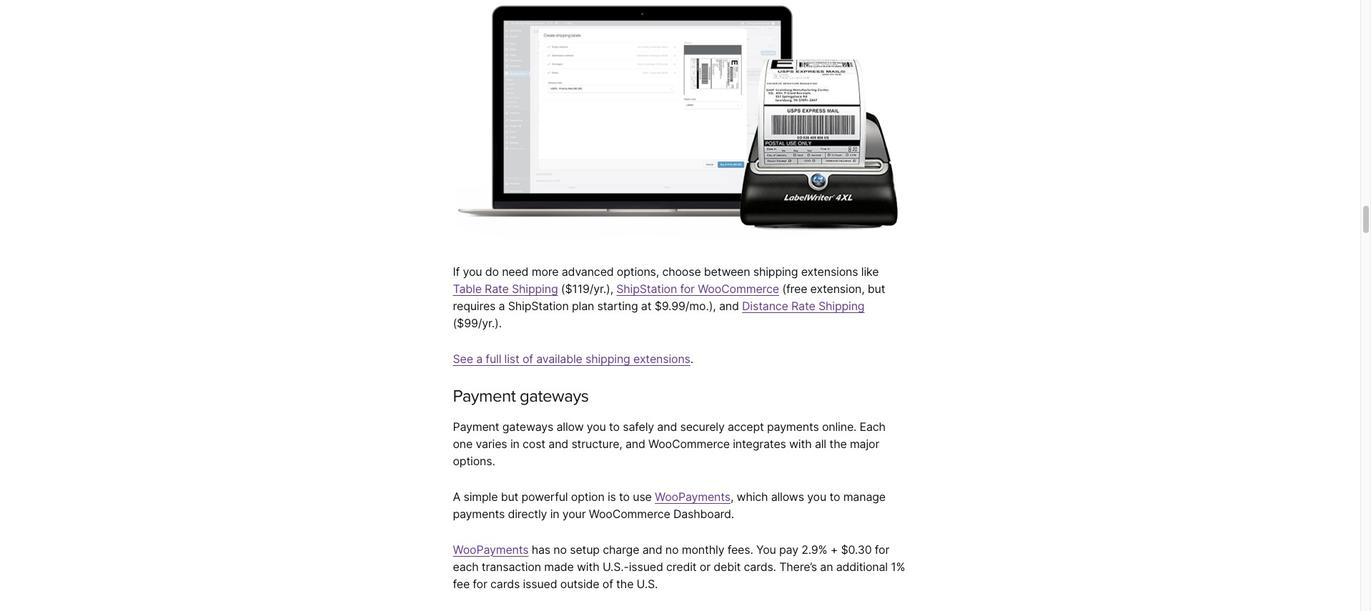Task type: describe. For each thing, give the bounding box(es) containing it.
0 horizontal spatial extensions
[[633, 352, 690, 366]]

2 horizontal spatial for
[[875, 542, 890, 557]]

payment for payment gateways
[[453, 386, 516, 407]]

you for payment
[[587, 420, 606, 434]]

allows
[[771, 490, 804, 504]]

choose
[[662, 265, 701, 279]]

full
[[486, 352, 501, 366]]

debit
[[714, 560, 741, 574]]

0 vertical spatial woopayments link
[[655, 490, 731, 504]]

payments inside "payment gateways allow you to safely and securely accept payments online. each one varies in cost and structure, and woocommerce integrates with all the major options."
[[767, 420, 819, 434]]

list
[[504, 352, 519, 366]]

(free extension, but requires a shipstation plan starting at $9.99/mo.), and
[[453, 282, 885, 313]]

see a full list of available shipping extensions link
[[453, 352, 690, 366]]

gateways for payment gateways
[[520, 386, 589, 407]]

(free
[[782, 282, 807, 296]]

online.
[[822, 420, 857, 434]]

shipping inside if you do need more advanced options, choose between shipping extensions like table rate shipping ($119/yr.), shipstation for woocommerce
[[512, 282, 558, 296]]

($119/yr.),
[[561, 282, 613, 296]]

one
[[453, 437, 473, 451]]

advanced
[[562, 265, 614, 279]]

do
[[485, 265, 499, 279]]

but for simple
[[501, 490, 518, 504]]

$9.99/mo.),
[[655, 299, 716, 313]]

structure,
[[572, 437, 622, 451]]

accept
[[728, 420, 764, 434]]

if
[[453, 265, 460, 279]]

table rate shipping link
[[453, 282, 558, 296]]

each
[[860, 420, 886, 434]]

shipstation inside if you do need more advanced options, choose between shipping extensions like table rate shipping ($119/yr.), shipstation for woocommerce
[[616, 282, 677, 296]]

.
[[690, 352, 693, 366]]

see
[[453, 352, 473, 366]]

see a full list of available shipping extensions .
[[453, 352, 693, 366]]

and down safely
[[625, 437, 645, 451]]

monthly
[[682, 542, 724, 557]]

the inside "has no setup charge and no monthly fees. you pay 2.9% + $0.30 for each transaction made with u.s.-issued credit or debit cards. there's an additional 1% fee for cards issued outside of the u.s."
[[616, 577, 634, 591]]

shipstation inside the (free extension, but requires a shipstation plan starting at $9.99/mo.), and
[[508, 299, 569, 313]]

($99/yr.).
[[453, 316, 502, 331]]

pay
[[779, 542, 798, 557]]

directly
[[508, 507, 547, 521]]

label maker with woocommerce shipping on a tablet screen image
[[453, 0, 908, 263]]

and down allow
[[549, 437, 568, 451]]

has no setup charge and no monthly fees. you pay 2.9% + $0.30 for each transaction made with u.s.-issued credit or debit cards. there's an additional 1% fee for cards issued outside of the u.s.
[[453, 542, 905, 591]]

and inside "has no setup charge and no monthly fees. you pay 2.9% + $0.30 for each transaction made with u.s.-issued credit or debit cards. there's an additional 1% fee for cards issued outside of the u.s."
[[642, 542, 662, 557]]

plan
[[572, 299, 594, 313]]

1 horizontal spatial issued
[[629, 560, 663, 574]]

u.s.
[[637, 577, 658, 591]]

2.9%
[[802, 542, 827, 557]]

is
[[608, 490, 616, 504]]

credit
[[666, 560, 697, 574]]

distance rate shipping ($99/yr.).
[[453, 299, 865, 331]]

woocommerce inside , which allows you to manage payments directly in your woocommerce dashboard.
[[589, 507, 670, 521]]

payment gateways allow you to safely and securely accept payments online. each one varies in cost and structure, and woocommerce integrates with all the major options.
[[453, 420, 886, 468]]

rate inside if you do need more advanced options, choose between shipping extensions like table rate shipping ($119/yr.), shipstation for woocommerce
[[485, 282, 509, 296]]

a inside the (free extension, but requires a shipstation plan starting at $9.99/mo.), and
[[499, 299, 505, 313]]

table
[[453, 282, 482, 296]]

an
[[820, 560, 833, 574]]

1%
[[891, 560, 905, 574]]

requires
[[453, 299, 496, 313]]

options,
[[617, 265, 659, 279]]

simple
[[464, 490, 498, 504]]

transaction
[[482, 560, 541, 574]]

your
[[562, 507, 586, 521]]

in inside "payment gateways allow you to safely and securely accept payments online. each one varies in cost and structure, and woocommerce integrates with all the major options."
[[510, 437, 520, 451]]

, which allows you to manage payments directly in your woocommerce dashboard.
[[453, 490, 886, 521]]

allow
[[557, 420, 584, 434]]

a
[[453, 490, 461, 504]]

extensions inside if you do need more advanced options, choose between shipping extensions like table rate shipping ($119/yr.), shipstation for woocommerce
[[801, 265, 858, 279]]

0 vertical spatial woopayments
[[655, 490, 731, 504]]

distance
[[742, 299, 788, 313]]

payment for payment gateways allow you to safely and securely accept payments online. each one varies in cost and structure, and woocommerce integrates with all the major options.
[[453, 420, 499, 434]]

between
[[704, 265, 750, 279]]

woocommerce inside if you do need more advanced options, choose between shipping extensions like table rate shipping ($119/yr.), shipstation for woocommerce
[[698, 282, 779, 296]]

which
[[737, 490, 768, 504]]

options.
[[453, 454, 495, 468]]

or
[[700, 560, 711, 574]]

additional
[[836, 560, 888, 574]]

a simple but powerful option is to use woopayments
[[453, 490, 731, 504]]

rate inside distance rate shipping ($99/yr.).
[[791, 299, 815, 313]]

to right is
[[619, 490, 630, 504]]

you
[[756, 542, 776, 557]]

in inside , which allows you to manage payments directly in your woocommerce dashboard.
[[550, 507, 559, 521]]



Task type: vqa. For each thing, say whether or not it's contained in the screenshot.
Service navigation menu element
no



Task type: locate. For each thing, give the bounding box(es) containing it.
you up structure,
[[587, 420, 606, 434]]

in left cost
[[510, 437, 520, 451]]

1 horizontal spatial woopayments link
[[655, 490, 731, 504]]

1 vertical spatial woopayments
[[453, 542, 529, 557]]

you right allows
[[807, 490, 826, 504]]

no up credit
[[665, 542, 679, 557]]

0 vertical spatial woocommerce
[[698, 282, 779, 296]]

1 payment from the top
[[453, 386, 516, 407]]

shipstation down more
[[508, 299, 569, 313]]

of right list
[[523, 352, 533, 366]]

1 vertical spatial of
[[602, 577, 613, 591]]

and right safely
[[657, 420, 677, 434]]

safely
[[623, 420, 654, 434]]

woocommerce inside "payment gateways allow you to safely and securely accept payments online. each one varies in cost and structure, and woocommerce integrates with all the major options."
[[648, 437, 730, 451]]

if you do need more advanced options, choose between shipping extensions like table rate shipping ($119/yr.), shipstation for woocommerce
[[453, 265, 879, 296]]

use
[[633, 490, 652, 504]]

gateways up allow
[[520, 386, 589, 407]]

0 vertical spatial a
[[499, 299, 505, 313]]

u.s.-
[[603, 560, 629, 574]]

0 horizontal spatial no
[[554, 542, 567, 557]]

0 horizontal spatial the
[[616, 577, 634, 591]]

shipping inside if you do need more advanced options, choose between shipping extensions like table rate shipping ($119/yr.), shipstation for woocommerce
[[753, 265, 798, 279]]

a down table rate shipping link
[[499, 299, 505, 313]]

for right $0.30
[[875, 542, 890, 557]]

the down online.
[[830, 437, 847, 451]]

1 vertical spatial a
[[476, 352, 483, 366]]

1 vertical spatial woopayments link
[[453, 542, 529, 557]]

2 no from the left
[[665, 542, 679, 557]]

1 horizontal spatial shipstation
[[616, 282, 677, 296]]

payments
[[767, 420, 819, 434], [453, 507, 505, 521]]

0 horizontal spatial for
[[473, 577, 487, 591]]

like
[[861, 265, 879, 279]]

gateways inside "payment gateways allow you to safely and securely accept payments online. each one varies in cost and structure, and woocommerce integrates with all the major options."
[[502, 420, 553, 434]]

option
[[571, 490, 605, 504]]

payment
[[453, 386, 516, 407], [453, 420, 499, 434]]

you inside "payment gateways allow you to safely and securely accept payments online. each one varies in cost and structure, and woocommerce integrates with all the major options."
[[587, 420, 606, 434]]

woocommerce down use
[[589, 507, 670, 521]]

issued
[[629, 560, 663, 574], [523, 577, 557, 591]]

rate down (free
[[791, 299, 815, 313]]

with inside "has no setup charge and no monthly fees. you pay 2.9% + $0.30 for each transaction made with u.s.-issued credit or debit cards. there's an additional 1% fee for cards issued outside of the u.s."
[[577, 560, 600, 574]]

issued up 'u.s.'
[[629, 560, 663, 574]]

woopayments up dashboard.
[[655, 490, 731, 504]]

1 horizontal spatial of
[[602, 577, 613, 591]]

woopayments up the transaction
[[453, 542, 529, 557]]

shipping down the extension,
[[819, 299, 865, 313]]

in left your
[[550, 507, 559, 521]]

1 vertical spatial extensions
[[633, 352, 690, 366]]

extensions up the extension,
[[801, 265, 858, 279]]

payment down full
[[453, 386, 516, 407]]

1 vertical spatial for
[[875, 542, 890, 557]]

1 vertical spatial shipping
[[819, 299, 865, 313]]

issued down made
[[523, 577, 557, 591]]

of down u.s.-
[[602, 577, 613, 591]]

0 horizontal spatial in
[[510, 437, 520, 451]]

no up made
[[554, 542, 567, 557]]

more
[[532, 265, 559, 279]]

0 horizontal spatial payments
[[453, 507, 505, 521]]

with
[[789, 437, 812, 451], [577, 560, 600, 574]]

each
[[453, 560, 479, 574]]

1 vertical spatial issued
[[523, 577, 557, 591]]

at
[[641, 299, 652, 313]]

1 no from the left
[[554, 542, 567, 557]]

payment up one
[[453, 420, 499, 434]]

you inside if you do need more advanced options, choose between shipping extensions like table rate shipping ($119/yr.), shipstation for woocommerce
[[463, 265, 482, 279]]

,
[[731, 490, 734, 504]]

1 vertical spatial payment
[[453, 420, 499, 434]]

0 vertical spatial issued
[[629, 560, 663, 574]]

0 horizontal spatial shipstation
[[508, 299, 569, 313]]

extensions down distance rate shipping ($99/yr.).
[[633, 352, 690, 366]]

payment inside "payment gateways allow you to safely and securely accept payments online. each one varies in cost and structure, and woocommerce integrates with all the major options."
[[453, 420, 499, 434]]

0 vertical spatial payments
[[767, 420, 819, 434]]

0 vertical spatial extensions
[[801, 265, 858, 279]]

and
[[719, 299, 739, 313], [657, 420, 677, 434], [549, 437, 568, 451], [625, 437, 645, 451], [642, 542, 662, 557]]

0 horizontal spatial you
[[463, 265, 482, 279]]

2 horizontal spatial you
[[807, 490, 826, 504]]

payments up all
[[767, 420, 819, 434]]

shipping right 'available'
[[586, 352, 630, 366]]

you
[[463, 265, 482, 279], [587, 420, 606, 434], [807, 490, 826, 504]]

to for directly
[[830, 490, 840, 504]]

1 vertical spatial the
[[616, 577, 634, 591]]

for right fee
[[473, 577, 487, 591]]

a
[[499, 299, 505, 313], [476, 352, 483, 366]]

0 vertical spatial shipping
[[753, 265, 798, 279]]

payment gateways
[[453, 386, 589, 407]]

1 horizontal spatial shipping
[[819, 299, 865, 313]]

to inside , which allows you to manage payments directly in your woocommerce dashboard.
[[830, 490, 840, 504]]

with down setup
[[577, 560, 600, 574]]

payments inside , which allows you to manage payments directly in your woocommerce dashboard.
[[453, 507, 505, 521]]

1 horizontal spatial shipping
[[753, 265, 798, 279]]

major
[[850, 437, 880, 451]]

$0.30
[[841, 542, 872, 557]]

gateways up cost
[[502, 420, 553, 434]]

1 horizontal spatial extensions
[[801, 265, 858, 279]]

1 horizontal spatial payments
[[767, 420, 819, 434]]

2 payment from the top
[[453, 420, 499, 434]]

cards.
[[744, 560, 776, 574]]

0 horizontal spatial shipping
[[512, 282, 558, 296]]

1 horizontal spatial but
[[868, 282, 885, 296]]

0 horizontal spatial rate
[[485, 282, 509, 296]]

to for securely
[[609, 420, 620, 434]]

with inside "payment gateways allow you to safely and securely accept payments online. each one varies in cost and structure, and woocommerce integrates with all the major options."
[[789, 437, 812, 451]]

and down between
[[719, 299, 739, 313]]

1 vertical spatial payments
[[453, 507, 505, 521]]

woocommerce down securely at the bottom of page
[[648, 437, 730, 451]]

there's
[[779, 560, 817, 574]]

but up directly
[[501, 490, 518, 504]]

0 vertical spatial the
[[830, 437, 847, 451]]

0 vertical spatial for
[[680, 282, 695, 296]]

2 vertical spatial woocommerce
[[589, 507, 670, 521]]

shipstation up at
[[616, 282, 677, 296]]

1 vertical spatial shipping
[[586, 352, 630, 366]]

1 horizontal spatial a
[[499, 299, 505, 313]]

shipstation for woocommerce link
[[616, 282, 779, 296]]

fee
[[453, 577, 470, 591]]

0 vertical spatial but
[[868, 282, 885, 296]]

2 vertical spatial for
[[473, 577, 487, 591]]

but for extension,
[[868, 282, 885, 296]]

1 vertical spatial rate
[[791, 299, 815, 313]]

made
[[544, 560, 574, 574]]

1 vertical spatial shipstation
[[508, 299, 569, 313]]

all
[[815, 437, 826, 451]]

cost
[[523, 437, 545, 451]]

of
[[523, 352, 533, 366], [602, 577, 613, 591]]

1 vertical spatial but
[[501, 490, 518, 504]]

0 horizontal spatial woopayments
[[453, 542, 529, 557]]

1 horizontal spatial rate
[[791, 299, 815, 313]]

for up "$9.99/mo.),"
[[680, 282, 695, 296]]

1 vertical spatial with
[[577, 560, 600, 574]]

0 vertical spatial in
[[510, 437, 520, 451]]

shipping inside distance rate shipping ($99/yr.).
[[819, 299, 865, 313]]

1 horizontal spatial you
[[587, 420, 606, 434]]

cards
[[490, 577, 520, 591]]

shipping
[[753, 265, 798, 279], [586, 352, 630, 366]]

woopayments link up the transaction
[[453, 542, 529, 557]]

0 vertical spatial rate
[[485, 282, 509, 296]]

but inside the (free extension, but requires a shipstation plan starting at $9.99/mo.), and
[[868, 282, 885, 296]]

1 horizontal spatial no
[[665, 542, 679, 557]]

0 vertical spatial payment
[[453, 386, 516, 407]]

1 horizontal spatial woopayments
[[655, 490, 731, 504]]

0 vertical spatial gateways
[[520, 386, 589, 407]]

woopayments link
[[655, 490, 731, 504], [453, 542, 529, 557]]

0 vertical spatial with
[[789, 437, 812, 451]]

a left full
[[476, 352, 483, 366]]

woopayments link up dashboard.
[[655, 490, 731, 504]]

+
[[831, 542, 838, 557]]

available
[[536, 352, 582, 366]]

1 horizontal spatial the
[[830, 437, 847, 451]]

setup
[[570, 542, 600, 557]]

has
[[532, 542, 551, 557]]

1 horizontal spatial for
[[680, 282, 695, 296]]

0 horizontal spatial but
[[501, 490, 518, 504]]

0 horizontal spatial with
[[577, 560, 600, 574]]

you right if
[[463, 265, 482, 279]]

the down u.s.-
[[616, 577, 634, 591]]

no
[[554, 542, 567, 557], [665, 542, 679, 557]]

rate down the do
[[485, 282, 509, 296]]

to inside "payment gateways allow you to safely and securely accept payments online. each one varies in cost and structure, and woocommerce integrates with all the major options."
[[609, 420, 620, 434]]

woocommerce down between
[[698, 282, 779, 296]]

payments down simple
[[453, 507, 505, 521]]

shipping up (free
[[753, 265, 798, 279]]

2 vertical spatial you
[[807, 490, 826, 504]]

but down like
[[868, 282, 885, 296]]

extension,
[[810, 282, 865, 296]]

shipping down more
[[512, 282, 558, 296]]

integrates
[[733, 437, 786, 451]]

starting
[[597, 299, 638, 313]]

0 horizontal spatial woopayments link
[[453, 542, 529, 557]]

securely
[[680, 420, 725, 434]]

to left safely
[[609, 420, 620, 434]]

woopayments
[[655, 490, 731, 504], [453, 542, 529, 557]]

0 vertical spatial shipstation
[[616, 282, 677, 296]]

1 vertical spatial gateways
[[502, 420, 553, 434]]

0 vertical spatial you
[[463, 265, 482, 279]]

you inside , which allows you to manage payments directly in your woocommerce dashboard.
[[807, 490, 826, 504]]

the
[[830, 437, 847, 451], [616, 577, 634, 591]]

dashboard.
[[673, 507, 734, 521]]

the inside "payment gateways allow you to safely and securely accept payments online. each one varies in cost and structure, and woocommerce integrates with all the major options."
[[830, 437, 847, 451]]

1 vertical spatial in
[[550, 507, 559, 521]]

0 horizontal spatial shipping
[[586, 352, 630, 366]]

manage
[[843, 490, 886, 504]]

you for ,
[[807, 490, 826, 504]]

rate
[[485, 282, 509, 296], [791, 299, 815, 313]]

and right charge in the bottom left of the page
[[642, 542, 662, 557]]

woocommerce
[[698, 282, 779, 296], [648, 437, 730, 451], [589, 507, 670, 521]]

1 vertical spatial you
[[587, 420, 606, 434]]

gateways
[[520, 386, 589, 407], [502, 420, 553, 434]]

in
[[510, 437, 520, 451], [550, 507, 559, 521]]

powerful
[[522, 490, 568, 504]]

for inside if you do need more advanced options, choose between shipping extensions like table rate shipping ($119/yr.), shipstation for woocommerce
[[680, 282, 695, 296]]

0 vertical spatial shipping
[[512, 282, 558, 296]]

1 vertical spatial woocommerce
[[648, 437, 730, 451]]

distance rate shipping link
[[742, 299, 865, 313]]

charge
[[603, 542, 639, 557]]

need
[[502, 265, 529, 279]]

0 horizontal spatial of
[[523, 352, 533, 366]]

0 horizontal spatial a
[[476, 352, 483, 366]]

outside
[[560, 577, 599, 591]]

1 horizontal spatial with
[[789, 437, 812, 451]]

gateways for payment gateways allow you to safely and securely accept payments online. each one varies in cost and structure, and woocommerce integrates with all the major options.
[[502, 420, 553, 434]]

1 horizontal spatial in
[[550, 507, 559, 521]]

fees.
[[728, 542, 753, 557]]

varies
[[476, 437, 507, 451]]

to left manage
[[830, 490, 840, 504]]

of inside "has no setup charge and no monthly fees. you pay 2.9% + $0.30 for each transaction made with u.s.-issued credit or debit cards. there's an additional 1% fee for cards issued outside of the u.s."
[[602, 577, 613, 591]]

and inside the (free extension, but requires a shipstation plan starting at $9.99/mo.), and
[[719, 299, 739, 313]]

with left all
[[789, 437, 812, 451]]

shipping
[[512, 282, 558, 296], [819, 299, 865, 313]]

for
[[680, 282, 695, 296], [875, 542, 890, 557], [473, 577, 487, 591]]

0 horizontal spatial issued
[[523, 577, 557, 591]]

0 vertical spatial of
[[523, 352, 533, 366]]



